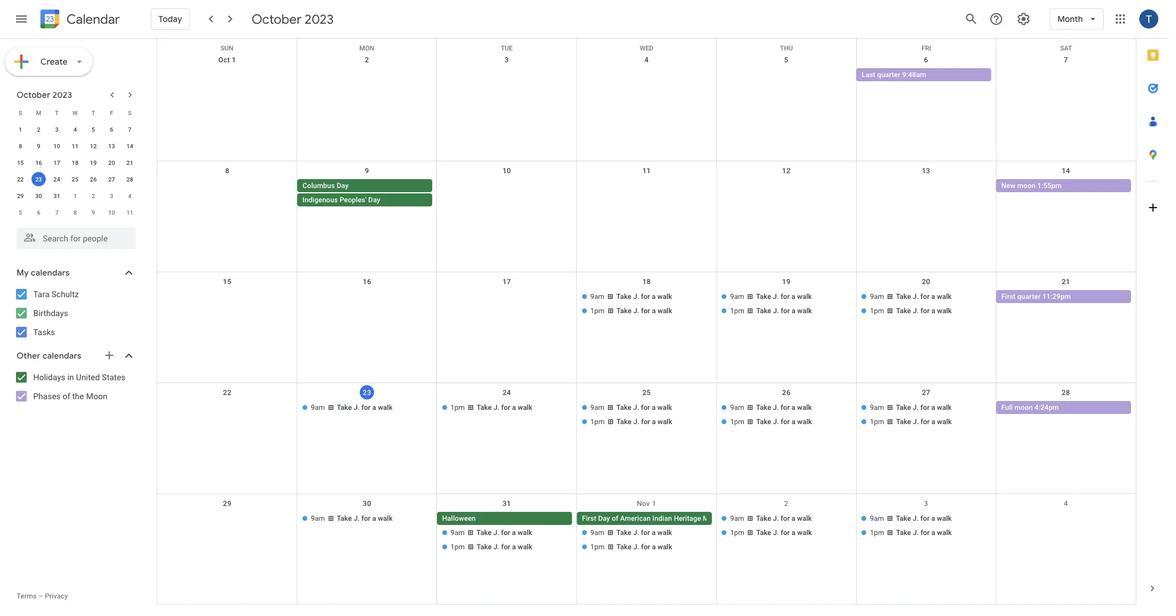 Task type: locate. For each thing, give the bounding box(es) containing it.
8
[[19, 143, 22, 150], [225, 167, 229, 175], [73, 209, 77, 216]]

11 element
[[68, 139, 82, 153]]

Search for people text field
[[24, 228, 128, 249]]

0 vertical spatial 8
[[19, 143, 22, 150]]

23
[[35, 176, 42, 183], [363, 389, 371, 397]]

24 element
[[50, 172, 64, 187]]

6
[[924, 56, 929, 64], [110, 126, 113, 133], [37, 209, 40, 216]]

0 horizontal spatial 24
[[54, 176, 60, 183]]

quarter for 11:29pm
[[1018, 293, 1041, 301]]

first left 11:29pm
[[1002, 293, 1016, 301]]

1 horizontal spatial 16
[[363, 278, 371, 286]]

day inside button
[[598, 515, 610, 523]]

12 element
[[86, 139, 100, 153]]

1 horizontal spatial 27
[[922, 389, 931, 397]]

1 up november 8 "element"
[[73, 192, 77, 200]]

31 up halloween button
[[503, 500, 511, 508]]

w
[[73, 109, 78, 116]]

november 1 element
[[68, 189, 82, 203]]

first inside first quarter 11:29pm button
[[1002, 293, 1016, 301]]

month button
[[1050, 5, 1104, 33]]

quarter inside first quarter 11:29pm button
[[1018, 293, 1041, 301]]

14 up new moon 1:55pm button
[[1062, 167, 1071, 175]]

1 horizontal spatial month
[[1058, 14, 1083, 24]]

1 vertical spatial 11
[[643, 167, 651, 175]]

21
[[126, 159, 133, 166], [1062, 278, 1071, 286]]

1 horizontal spatial october 2023
[[252, 11, 334, 27]]

1 vertical spatial first
[[582, 515, 597, 523]]

7
[[1064, 56, 1068, 64], [128, 126, 132, 133], [55, 209, 59, 216]]

8 for october 2023
[[19, 143, 22, 150]]

0 horizontal spatial 22
[[17, 176, 24, 183]]

grid
[[157, 39, 1136, 606]]

0 horizontal spatial 11
[[72, 143, 78, 150]]

13 element
[[104, 139, 119, 153]]

2 horizontal spatial 8
[[225, 167, 229, 175]]

t left f
[[92, 109, 95, 116]]

12 for october 2023
[[90, 143, 97, 150]]

1 vertical spatial 19
[[782, 278, 791, 286]]

quarter right last
[[877, 71, 901, 79]]

11
[[72, 143, 78, 150], [643, 167, 651, 175], [126, 209, 133, 216]]

halloween button
[[437, 513, 572, 526]]

11 inside "element"
[[72, 143, 78, 150]]

21 up first quarter 11:29pm button
[[1062, 278, 1071, 286]]

7 down the 31 element at the top left
[[55, 209, 59, 216]]

0 horizontal spatial 5
[[19, 209, 22, 216]]

mon
[[360, 45, 374, 52]]

25
[[72, 176, 78, 183], [643, 389, 651, 397]]

day for first
[[598, 515, 610, 523]]

0 horizontal spatial 16
[[35, 159, 42, 166]]

30 for 1
[[35, 192, 42, 200]]

18 element
[[68, 156, 82, 170]]

1 horizontal spatial quarter
[[1018, 293, 1041, 301]]

0 horizontal spatial quarter
[[877, 71, 901, 79]]

5
[[785, 56, 789, 64], [92, 126, 95, 133], [19, 209, 22, 216]]

0 horizontal spatial 20
[[108, 159, 115, 166]]

holidays in united states
[[33, 373, 126, 383]]

month
[[1058, 14, 1083, 24], [703, 515, 724, 523]]

peoples'
[[340, 196, 367, 204]]

1 horizontal spatial 9
[[92, 209, 95, 216]]

28 up 'full moon 4:24pm' button
[[1062, 389, 1071, 397]]

1 vertical spatial 10
[[503, 167, 511, 175]]

0 vertical spatial 2023
[[305, 11, 334, 27]]

for
[[641, 293, 650, 301], [781, 293, 790, 301], [921, 293, 930, 301], [641, 307, 650, 315], [781, 307, 790, 315], [921, 307, 930, 315], [362, 404, 371, 412], [501, 404, 510, 412], [641, 404, 650, 412], [781, 404, 790, 412], [921, 404, 930, 412], [641, 418, 650, 426], [781, 418, 790, 426], [921, 418, 930, 426], [362, 515, 371, 523], [781, 515, 790, 523], [921, 515, 930, 523], [501, 529, 510, 538], [641, 529, 650, 538], [781, 529, 790, 538], [921, 529, 930, 538], [501, 543, 510, 552], [641, 543, 650, 552]]

1 vertical spatial 27
[[922, 389, 931, 397]]

0 vertical spatial 14
[[126, 143, 133, 150]]

1 vertical spatial calendars
[[43, 351, 81, 362]]

1pm
[[591, 307, 605, 315], [730, 307, 745, 315], [870, 307, 884, 315], [451, 404, 465, 412], [591, 418, 605, 426], [730, 418, 745, 426], [870, 418, 884, 426], [730, 529, 745, 538], [870, 529, 884, 538], [451, 543, 465, 552], [591, 543, 605, 552]]

2 horizontal spatial day
[[598, 515, 610, 523]]

0 vertical spatial moon
[[1018, 182, 1036, 190]]

first left american
[[582, 515, 597, 523]]

28 inside row group
[[126, 176, 133, 183]]

9 for october 2023
[[37, 143, 40, 150]]

7 down sat
[[1064, 56, 1068, 64]]

0 vertical spatial of
[[63, 392, 70, 402]]

22
[[17, 176, 24, 183], [223, 389, 232, 397]]

31 for 1
[[54, 192, 60, 200]]

1 vertical spatial 15
[[223, 278, 232, 286]]

other calendars button
[[2, 347, 147, 366]]

my calendars
[[17, 268, 70, 279]]

0 horizontal spatial october 2023
[[17, 90, 72, 100]]

0 vertical spatial 21
[[126, 159, 133, 166]]

0 vertical spatial 15
[[17, 159, 24, 166]]

t right m
[[55, 109, 59, 116]]

oct 1
[[218, 56, 236, 64]]

1 horizontal spatial first
[[1002, 293, 1016, 301]]

of
[[63, 392, 70, 402], [612, 515, 619, 523]]

21 down 14 element
[[126, 159, 133, 166]]

2
[[365, 56, 369, 64], [37, 126, 40, 133], [92, 192, 95, 200], [785, 500, 789, 508]]

25 element
[[68, 172, 82, 187]]

5 down thu
[[785, 56, 789, 64]]

1
[[232, 56, 236, 64], [19, 126, 22, 133], [73, 192, 77, 200], [652, 500, 656, 508]]

9 up 16 element
[[37, 143, 40, 150]]

15
[[17, 159, 24, 166], [223, 278, 232, 286]]

moon right full
[[1015, 404, 1033, 412]]

24 inside october 2023 grid
[[54, 176, 60, 183]]

0 vertical spatial 5
[[785, 56, 789, 64]]

29 element
[[13, 189, 28, 203]]

of inside button
[[612, 515, 619, 523]]

16 inside row group
[[35, 159, 42, 166]]

12 inside 12 element
[[90, 143, 97, 150]]

quarter inside last quarter 9:48am button
[[877, 71, 901, 79]]

0 horizontal spatial 8
[[19, 143, 22, 150]]

1 horizontal spatial 22
[[223, 389, 232, 397]]

0 horizontal spatial 28
[[126, 176, 133, 183]]

1 right the oct at left top
[[232, 56, 236, 64]]

1 horizontal spatial 2023
[[305, 11, 334, 27]]

first for first quarter 11:29pm
[[1002, 293, 1016, 301]]

take j. for a walk
[[617, 293, 672, 301], [756, 293, 812, 301], [896, 293, 952, 301], [617, 307, 672, 315], [756, 307, 812, 315], [896, 307, 952, 315], [337, 404, 393, 412], [477, 404, 533, 412], [617, 404, 672, 412], [756, 404, 812, 412], [896, 404, 952, 412], [617, 418, 672, 426], [756, 418, 812, 426], [896, 418, 952, 426], [337, 515, 393, 523], [756, 515, 812, 523], [896, 515, 952, 523], [477, 529, 532, 538], [617, 529, 672, 538], [756, 529, 812, 538], [896, 529, 952, 538], [477, 543, 533, 552], [617, 543, 672, 552]]

9:48am
[[902, 71, 927, 79]]

14 inside row group
[[126, 143, 133, 150]]

1 horizontal spatial 8
[[73, 209, 77, 216]]

31 inside row group
[[54, 192, 60, 200]]

calendars up the in
[[43, 351, 81, 362]]

0 horizontal spatial 31
[[54, 192, 60, 200]]

november 7 element
[[50, 206, 64, 220]]

0 vertical spatial 6
[[924, 56, 929, 64]]

1 horizontal spatial 26
[[782, 389, 791, 397]]

row containing 23
[[157, 384, 1136, 495]]

october 2023 grid
[[11, 105, 139, 221]]

14 up 21 element
[[126, 143, 133, 150]]

2 vertical spatial 8
[[73, 209, 77, 216]]

today
[[159, 14, 182, 24]]

26 element
[[86, 172, 100, 187]]

0 horizontal spatial 30
[[35, 192, 42, 200]]

month right heritage
[[703, 515, 724, 523]]

0 vertical spatial october
[[252, 11, 302, 27]]

terms link
[[17, 593, 37, 601]]

1 vertical spatial 9
[[365, 167, 369, 175]]

fri
[[922, 45, 931, 52]]

2 vertical spatial 10
[[108, 209, 115, 216]]

first inside first day of american indian heritage month button
[[582, 515, 597, 523]]

0 vertical spatial quarter
[[877, 71, 901, 79]]

nov 1
[[637, 500, 656, 508]]

0 vertical spatial 7
[[1064, 56, 1068, 64]]

7 inside november 7 element
[[55, 209, 59, 216]]

14
[[126, 143, 133, 150], [1062, 167, 1071, 175]]

phases of the moon
[[33, 392, 107, 402]]

5 for 1
[[92, 126, 95, 133]]

october 2023
[[252, 11, 334, 27], [17, 90, 72, 100]]

privacy link
[[45, 593, 68, 601]]

day up peoples'
[[337, 182, 349, 190]]

2 vertical spatial day
[[598, 515, 610, 523]]

17 element
[[50, 156, 64, 170]]

halloween
[[442, 515, 476, 523]]

5 down the 29 element
[[19, 209, 22, 216]]

21 inside october 2023 grid
[[126, 159, 133, 166]]

27
[[108, 176, 115, 183], [922, 389, 931, 397]]

cell containing halloween
[[437, 513, 577, 555]]

american
[[620, 515, 651, 523]]

1 vertical spatial 30
[[363, 500, 371, 508]]

1 vertical spatial 13
[[922, 167, 931, 175]]

2023
[[305, 11, 334, 27], [53, 90, 72, 100]]

november 4 element
[[123, 189, 137, 203]]

20 inside grid
[[108, 159, 115, 166]]

5 inside november 5 element
[[19, 209, 22, 216]]

6 down the 30 element
[[37, 209, 40, 216]]

first day of american indian heritage month
[[582, 515, 724, 523]]

sat
[[1061, 45, 1072, 52]]

6 down f
[[110, 126, 113, 133]]

26 inside october 2023 grid
[[90, 176, 97, 183]]

17 inside row group
[[54, 159, 60, 166]]

full
[[1002, 404, 1013, 412]]

first quarter 11:29pm button
[[996, 290, 1131, 304]]

take
[[617, 293, 632, 301], [756, 293, 771, 301], [896, 293, 911, 301], [617, 307, 632, 315], [756, 307, 772, 315], [896, 307, 911, 315], [337, 404, 352, 412], [477, 404, 492, 412], [617, 404, 632, 412], [756, 404, 771, 412], [896, 404, 911, 412], [617, 418, 632, 426], [756, 418, 772, 426], [896, 418, 911, 426], [337, 515, 352, 523], [756, 515, 771, 523], [896, 515, 911, 523], [477, 529, 492, 538], [617, 529, 632, 538], [756, 529, 772, 538], [896, 529, 911, 538], [477, 543, 492, 552], [617, 543, 632, 552]]

day left american
[[598, 515, 610, 523]]

2 vertical spatial 7
[[55, 209, 59, 216]]

9 down november 2 element
[[92, 209, 95, 216]]

0 horizontal spatial 7
[[55, 209, 59, 216]]

november 8 element
[[68, 206, 82, 220]]

moon right "new"
[[1018, 182, 1036, 190]]

24
[[54, 176, 60, 183], [503, 389, 511, 397]]

month inside button
[[703, 515, 724, 523]]

0 vertical spatial 9
[[37, 143, 40, 150]]

day
[[337, 182, 349, 190], [368, 196, 380, 204], [598, 515, 610, 523]]

s right f
[[128, 109, 132, 116]]

13 inside 'element'
[[108, 143, 115, 150]]

first
[[1002, 293, 1016, 301], [582, 515, 597, 523]]

oct
[[218, 56, 230, 64]]

0 horizontal spatial 9
[[37, 143, 40, 150]]

main drawer image
[[14, 12, 29, 26]]

14 for sun
[[1062, 167, 1071, 175]]

0 horizontal spatial of
[[63, 392, 70, 402]]

0 vertical spatial october 2023
[[252, 11, 334, 27]]

6 down fri
[[924, 56, 929, 64]]

1 vertical spatial 23
[[363, 389, 371, 397]]

15 element
[[13, 156, 28, 170]]

calendars inside 'dropdown button'
[[43, 351, 81, 362]]

walk
[[658, 293, 672, 301], [797, 293, 812, 301], [937, 293, 952, 301], [658, 307, 672, 315], [798, 307, 812, 315], [937, 307, 952, 315], [378, 404, 393, 412], [518, 404, 533, 412], [658, 404, 672, 412], [797, 404, 812, 412], [937, 404, 952, 412], [658, 418, 672, 426], [798, 418, 812, 426], [937, 418, 952, 426], [378, 515, 393, 523], [797, 515, 812, 523], [937, 515, 952, 523], [518, 529, 532, 538], [658, 529, 672, 538], [798, 529, 812, 538], [937, 529, 952, 538], [518, 543, 533, 552], [658, 543, 672, 552]]

0 vertical spatial 30
[[35, 192, 42, 200]]

6 for oct 1
[[924, 56, 929, 64]]

day down the columbus day button
[[368, 196, 380, 204]]

1 vertical spatial 16
[[363, 278, 371, 286]]

calendars for other calendars
[[43, 351, 81, 362]]

9
[[37, 143, 40, 150], [365, 167, 369, 175], [92, 209, 95, 216]]

1 right nov
[[652, 500, 656, 508]]

19
[[90, 159, 97, 166], [782, 278, 791, 286]]

7 up 14 element
[[128, 126, 132, 133]]

31 element
[[50, 189, 64, 203]]

0 vertical spatial 16
[[35, 159, 42, 166]]

row group
[[11, 121, 139, 221]]

month up sat
[[1058, 14, 1083, 24]]

cell
[[157, 68, 297, 83], [297, 68, 437, 83], [437, 68, 577, 83], [577, 68, 717, 83], [717, 68, 857, 83], [996, 68, 1136, 83], [157, 179, 297, 208], [297, 179, 437, 208], [437, 179, 577, 208], [577, 179, 717, 208], [717, 179, 857, 208], [857, 179, 996, 208], [157, 290, 297, 319], [297, 290, 437, 319], [437, 290, 577, 319], [577, 290, 717, 319], [717, 290, 857, 319], [857, 290, 996, 319], [157, 402, 297, 430], [577, 402, 717, 430], [717, 402, 857, 430], [857, 402, 996, 430], [157, 513, 297, 555], [437, 513, 577, 555], [577, 513, 724, 555], [717, 513, 857, 555], [857, 513, 996, 555]]

25 inside 25 element
[[72, 176, 78, 183]]

0 horizontal spatial 23
[[35, 176, 42, 183]]

31 up november 7 element
[[54, 192, 60, 200]]

calendars inside dropdown button
[[31, 268, 70, 279]]

of left the
[[63, 392, 70, 402]]

9 up the columbus day button
[[365, 167, 369, 175]]

0 horizontal spatial october
[[17, 90, 50, 100]]

my calendars list
[[2, 285, 147, 342]]

1 vertical spatial 5
[[92, 126, 95, 133]]

12 for sun
[[782, 167, 791, 175]]

5 up 12 element
[[92, 126, 95, 133]]

0 horizontal spatial 29
[[17, 192, 24, 200]]

holidays
[[33, 373, 65, 383]]

row containing 5
[[11, 204, 139, 221]]

4:24pm
[[1035, 404, 1059, 412]]

30 inside row group
[[35, 192, 42, 200]]

1 horizontal spatial 28
[[1062, 389, 1071, 397]]

28 up november 4 element
[[126, 176, 133, 183]]

None search field
[[0, 223, 147, 249]]

28
[[126, 176, 133, 183], [1062, 389, 1071, 397]]

1 vertical spatial of
[[612, 515, 619, 523]]

29 inside row group
[[17, 192, 24, 200]]

2 horizontal spatial 9
[[365, 167, 369, 175]]

row containing s
[[11, 105, 139, 121]]

0 vertical spatial 10
[[54, 143, 60, 150]]

quarter
[[877, 71, 901, 79], [1018, 293, 1041, 301]]

0 vertical spatial 29
[[17, 192, 24, 200]]

quarter for 9:48am
[[877, 71, 901, 79]]

0 vertical spatial 11
[[72, 143, 78, 150]]

1 vertical spatial october 2023
[[17, 90, 72, 100]]

14 element
[[123, 139, 137, 153]]

13 for sun
[[922, 167, 931, 175]]

calendar
[[67, 11, 120, 28]]

1 horizontal spatial 13
[[922, 167, 931, 175]]

20
[[108, 159, 115, 166], [922, 278, 931, 286]]

4
[[645, 56, 649, 64], [73, 126, 77, 133], [128, 192, 132, 200], [1064, 500, 1068, 508]]

10
[[54, 143, 60, 150], [503, 167, 511, 175], [108, 209, 115, 216]]

moon for full
[[1015, 404, 1033, 412]]

row containing 22
[[11, 171, 139, 188]]

11 for october 2023
[[72, 143, 78, 150]]

0 vertical spatial 28
[[126, 176, 133, 183]]

9am
[[591, 293, 605, 301], [730, 293, 744, 301], [870, 293, 884, 301], [311, 404, 325, 412], [591, 404, 605, 412], [730, 404, 744, 412], [870, 404, 884, 412], [311, 515, 325, 523], [730, 515, 744, 523], [870, 515, 884, 523], [451, 529, 465, 538], [591, 529, 605, 538]]

row
[[157, 39, 1136, 52], [157, 50, 1136, 162], [11, 105, 139, 121], [11, 121, 139, 138], [11, 138, 139, 154], [11, 154, 139, 171], [157, 162, 1136, 273], [11, 171, 139, 188], [11, 188, 139, 204], [11, 204, 139, 221], [157, 273, 1136, 384], [157, 384, 1136, 495], [157, 495, 1136, 606]]

1 horizontal spatial 20
[[922, 278, 931, 286]]

october
[[252, 11, 302, 27], [17, 90, 50, 100]]

november 10 element
[[104, 206, 119, 220]]

0 vertical spatial first
[[1002, 293, 1016, 301]]

s left m
[[19, 109, 22, 116]]

0 horizontal spatial 13
[[108, 143, 115, 150]]

30
[[35, 192, 42, 200], [363, 500, 371, 508]]

2 horizontal spatial 7
[[1064, 56, 1068, 64]]

1 vertical spatial 29
[[223, 500, 232, 508]]

sun
[[221, 45, 233, 52]]

0 horizontal spatial t
[[55, 109, 59, 116]]

0 vertical spatial 17
[[54, 159, 60, 166]]

0 horizontal spatial 26
[[90, 176, 97, 183]]

1 vertical spatial 6
[[110, 126, 113, 133]]

tab list
[[1137, 39, 1169, 573]]

2 vertical spatial 5
[[19, 209, 22, 216]]

18
[[72, 159, 78, 166], [643, 278, 651, 286]]

1 horizontal spatial 30
[[363, 500, 371, 508]]

of left american
[[612, 515, 619, 523]]

indigenous
[[303, 196, 338, 204]]

calendars
[[31, 268, 70, 279], [43, 351, 81, 362]]

1 s from the left
[[19, 109, 22, 116]]

calendars up the tara schultz
[[31, 268, 70, 279]]

2 horizontal spatial 6
[[924, 56, 929, 64]]

0 vertical spatial 19
[[90, 159, 97, 166]]

1 vertical spatial 17
[[503, 278, 511, 286]]

moon
[[86, 392, 107, 402]]

10 element
[[50, 139, 64, 153]]

columbus day indigenous peoples' day
[[303, 182, 380, 204]]

of inside other calendars list
[[63, 392, 70, 402]]

new moon 1:55pm
[[1002, 182, 1062, 190]]

2 vertical spatial 9
[[92, 209, 95, 216]]

other calendars list
[[2, 368, 147, 406]]

12
[[90, 143, 97, 150], [782, 167, 791, 175]]

2 horizontal spatial 5
[[785, 56, 789, 64]]

1 horizontal spatial 5
[[92, 126, 95, 133]]

add other calendars image
[[103, 350, 115, 362]]

row containing oct 1
[[157, 50, 1136, 162]]

quarter left 11:29pm
[[1018, 293, 1041, 301]]

0 vertical spatial 27
[[108, 176, 115, 183]]

3
[[505, 56, 509, 64], [55, 126, 59, 133], [110, 192, 113, 200], [924, 500, 929, 508]]

0 vertical spatial 12
[[90, 143, 97, 150]]

26
[[90, 176, 97, 183], [782, 389, 791, 397]]

1 vertical spatial 28
[[1062, 389, 1071, 397]]



Task type: describe. For each thing, give the bounding box(es) containing it.
row containing 1
[[11, 121, 139, 138]]

m
[[36, 109, 41, 116]]

tara
[[33, 290, 49, 299]]

11 for sun
[[643, 167, 651, 175]]

terms
[[17, 593, 37, 601]]

calendar heading
[[64, 11, 120, 28]]

heritage
[[674, 515, 701, 523]]

23, today element
[[32, 172, 46, 187]]

month inside dropdown button
[[1058, 14, 1083, 24]]

columbus
[[303, 182, 335, 190]]

last quarter 9:48am button
[[857, 68, 992, 81]]

1 horizontal spatial 25
[[643, 389, 651, 397]]

states
[[102, 373, 126, 383]]

f
[[110, 109, 113, 116]]

new
[[1002, 182, 1016, 190]]

1 horizontal spatial 23
[[363, 389, 371, 397]]

1 vertical spatial 26
[[782, 389, 791, 397]]

create button
[[5, 48, 93, 76]]

6 for 1
[[110, 126, 113, 133]]

1:55pm
[[1038, 182, 1062, 190]]

row group containing 1
[[11, 121, 139, 221]]

1 horizontal spatial 15
[[223, 278, 232, 286]]

birthdays
[[33, 309, 68, 318]]

columbus day button
[[297, 179, 432, 192]]

8 for sun
[[225, 167, 229, 175]]

10 for sun
[[503, 167, 511, 175]]

30 element
[[32, 189, 46, 203]]

27 inside 27 element
[[108, 176, 115, 183]]

november 3 element
[[104, 189, 119, 203]]

18 inside row group
[[72, 159, 78, 166]]

29 for 1
[[17, 192, 24, 200]]

grid containing oct 1
[[157, 39, 1136, 606]]

other calendars
[[17, 351, 81, 362]]

settings menu image
[[1017, 12, 1031, 26]]

20 element
[[104, 156, 119, 170]]

day for columbus
[[337, 182, 349, 190]]

1 up 15 element
[[19, 126, 22, 133]]

first for first day of american indian heritage month
[[582, 515, 597, 523]]

16 element
[[32, 156, 46, 170]]

last quarter 9:48am
[[862, 71, 927, 79]]

1 horizontal spatial 11
[[126, 209, 133, 216]]

thu
[[780, 45, 793, 52]]

30 for nov 1
[[363, 500, 371, 508]]

9 for sun
[[365, 167, 369, 175]]

–
[[38, 593, 43, 601]]

phases
[[33, 392, 61, 402]]

15 inside row group
[[17, 159, 24, 166]]

1 horizontal spatial 24
[[503, 389, 511, 397]]

first quarter 11:29pm
[[1002, 293, 1071, 301]]

21 element
[[123, 156, 137, 170]]

1 horizontal spatial october
[[252, 11, 302, 27]]

full moon 4:24pm
[[1002, 404, 1059, 412]]

indigenous peoples' day button
[[297, 194, 432, 207]]

1 horizontal spatial 10
[[108, 209, 115, 216]]

11:29pm
[[1043, 293, 1071, 301]]

indian
[[653, 515, 672, 523]]

last
[[862, 71, 876, 79]]

22 element
[[13, 172, 28, 187]]

19 element
[[86, 156, 100, 170]]

8 inside "element"
[[73, 209, 77, 216]]

cell containing first day of american indian heritage month
[[577, 513, 724, 555]]

2 t from the left
[[92, 109, 95, 116]]

tasks
[[33, 328, 55, 337]]

1 vertical spatial 21
[[1062, 278, 1071, 286]]

november 11 element
[[123, 206, 137, 220]]

1 horizontal spatial 19
[[782, 278, 791, 286]]

13 for october 2023
[[108, 143, 115, 150]]

5 for oct 1
[[785, 56, 789, 64]]

today button
[[151, 5, 190, 33]]

wed
[[640, 45, 654, 52]]

23 cell
[[30, 171, 48, 188]]

1 t from the left
[[55, 109, 59, 116]]

nov
[[637, 500, 650, 508]]

28 element
[[123, 172, 137, 187]]

create
[[40, 56, 68, 67]]

19 inside row group
[[90, 159, 97, 166]]

moon for new
[[1018, 182, 1036, 190]]

22 inside the 22 "element"
[[17, 176, 24, 183]]

23 inside cell
[[35, 176, 42, 183]]

2 s from the left
[[128, 109, 132, 116]]

tue
[[501, 45, 513, 52]]

29 for nov 1
[[223, 500, 232, 508]]

other
[[17, 351, 40, 362]]

1 vertical spatial 2023
[[53, 90, 72, 100]]

my calendars button
[[2, 264, 147, 283]]

the
[[72, 392, 84, 402]]

in
[[67, 373, 74, 383]]

full moon 4:24pm button
[[996, 402, 1131, 415]]

united
[[76, 373, 100, 383]]

7 for 1
[[128, 126, 132, 133]]

6 inside the "november 6" element
[[37, 209, 40, 216]]

1 vertical spatial october
[[17, 90, 50, 100]]

row containing sun
[[157, 39, 1136, 52]]

27 element
[[104, 172, 119, 187]]

calendars for my calendars
[[31, 268, 70, 279]]

7 for oct 1
[[1064, 56, 1068, 64]]

new moon 1:55pm button
[[996, 179, 1131, 192]]

14 for october 2023
[[126, 143, 133, 150]]

1 horizontal spatial 17
[[503, 278, 511, 286]]

cell containing columbus day
[[297, 179, 437, 208]]

10 for october 2023
[[54, 143, 60, 150]]

november 6 element
[[32, 206, 46, 220]]

privacy
[[45, 593, 68, 601]]

9 inside november 9 element
[[92, 209, 95, 216]]

november 9 element
[[86, 206, 100, 220]]

terms – privacy
[[17, 593, 68, 601]]

1 vertical spatial day
[[368, 196, 380, 204]]

november 2 element
[[86, 189, 100, 203]]

first day of american indian heritage month button
[[577, 513, 724, 526]]

1 horizontal spatial 18
[[643, 278, 651, 286]]

tara schultz
[[33, 290, 79, 299]]

november 5 element
[[13, 206, 28, 220]]

schultz
[[52, 290, 79, 299]]

calendar element
[[38, 7, 120, 33]]

1 vertical spatial 22
[[223, 389, 232, 397]]

my
[[17, 268, 29, 279]]

31 for nov 1
[[503, 500, 511, 508]]



Task type: vqa. For each thing, say whether or not it's contained in the screenshot.


